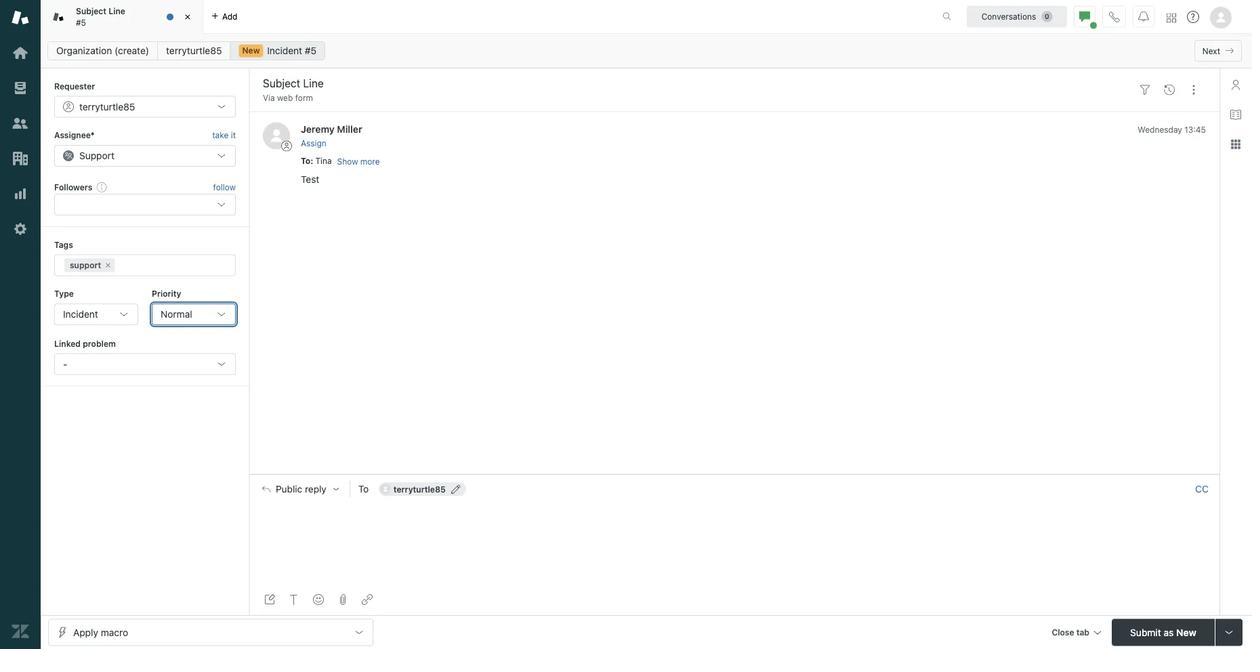Task type: describe. For each thing, give the bounding box(es) containing it.
terryturtle85 for to
[[394, 485, 446, 494]]

add button
[[203, 0, 246, 33]]

next
[[1203, 46, 1221, 56]]

jeremy miller link
[[301, 123, 363, 135]]

terryturtle85 link
[[157, 41, 231, 60]]

organization
[[56, 45, 112, 56]]

macro
[[101, 627, 128, 638]]

problem
[[83, 339, 116, 348]]

wednesday
[[1138, 125, 1183, 134]]

organization (create)
[[56, 45, 149, 56]]

via web form
[[263, 93, 313, 103]]

add link (cmd k) image
[[362, 595, 373, 605]]

incident button
[[54, 304, 138, 325]]

submit as new
[[1131, 627, 1197, 638]]

via
[[263, 93, 275, 103]]

customer context image
[[1231, 79, 1242, 90]]

displays possible ticket submission types image
[[1224, 627, 1235, 638]]

support
[[70, 261, 101, 270]]

form
[[295, 93, 313, 103]]

tab containing subject line
[[41, 0, 203, 34]]

new inside the secondary element
[[242, 46, 260, 55]]

to for to
[[359, 484, 369, 495]]

follow button
[[213, 181, 236, 193]]

priority
[[152, 289, 181, 299]]

tags
[[54, 240, 73, 250]]

notifications image
[[1139, 11, 1150, 22]]

secondary element
[[41, 37, 1253, 64]]

terryturtle85 for requester
[[79, 101, 135, 112]]

take it
[[212, 130, 236, 140]]

terryturtle85 inside the secondary element
[[166, 45, 222, 56]]

#5 inside the secondary element
[[305, 45, 317, 56]]

#5 inside subject line #5
[[76, 18, 86, 27]]

customers image
[[12, 115, 29, 132]]

zendesk products image
[[1167, 13, 1177, 23]]

show
[[337, 157, 358, 166]]

close image
[[181, 10, 195, 24]]

next button
[[1195, 40, 1243, 62]]

close
[[1052, 628, 1075, 638]]

normal button
[[152, 304, 236, 325]]

cc button
[[1196, 483, 1210, 495]]

assign button
[[301, 137, 327, 150]]

show more button
[[337, 156, 380, 168]]

incident #5
[[267, 45, 317, 56]]

1 horizontal spatial new
[[1177, 627, 1197, 638]]

public
[[276, 484, 303, 495]]

remove image
[[104, 261, 112, 270]]

more
[[361, 157, 380, 166]]

assignee* element
[[54, 145, 236, 167]]

apps image
[[1231, 139, 1242, 150]]

knowledge image
[[1231, 109, 1242, 120]]

info on adding followers image
[[96, 182, 107, 193]]

zendesk image
[[12, 623, 29, 641]]

Subject field
[[260, 75, 1131, 92]]

close tab
[[1052, 628, 1090, 638]]

line
[[109, 6, 125, 16]]

miller
[[337, 123, 363, 135]]

format text image
[[289, 595, 300, 605]]

incident for incident
[[63, 309, 98, 320]]

subject
[[76, 6, 106, 16]]



Task type: locate. For each thing, give the bounding box(es) containing it.
jeremy miller assign
[[301, 123, 363, 148]]

conversations button
[[967, 6, 1068, 27]]

take
[[212, 130, 229, 140]]

terryturtle85@gmail.com image
[[380, 484, 391, 495]]

new left incident #5
[[242, 46, 260, 55]]

linked
[[54, 339, 81, 348]]

0 horizontal spatial incident
[[63, 309, 98, 320]]

followers
[[54, 182, 92, 192]]

support
[[79, 150, 115, 161]]

zendesk support image
[[12, 9, 29, 26]]

tab
[[41, 0, 203, 34]]

1 vertical spatial to
[[359, 484, 369, 495]]

0 horizontal spatial to
[[301, 156, 311, 166]]

it
[[231, 130, 236, 140]]

cc
[[1196, 484, 1209, 495]]

0 vertical spatial new
[[242, 46, 260, 55]]

terryturtle85
[[166, 45, 222, 56], [79, 101, 135, 112], [394, 485, 446, 494]]

wednesday 13:45
[[1138, 125, 1207, 134]]

public reply
[[276, 484, 327, 495]]

new right as
[[1177, 627, 1197, 638]]

requester element
[[54, 96, 236, 118]]

1 horizontal spatial #5
[[305, 45, 317, 56]]

ticket actions image
[[1189, 85, 1200, 95]]

terryturtle85 down requester
[[79, 101, 135, 112]]

incident
[[267, 45, 302, 56], [63, 309, 98, 320]]

incident down type
[[63, 309, 98, 320]]

linked problem
[[54, 339, 116, 348]]

1 horizontal spatial to
[[359, 484, 369, 495]]

organization (create) button
[[47, 41, 158, 60]]

to
[[301, 156, 311, 166], [359, 484, 369, 495]]

public reply button
[[250, 475, 350, 504]]

1 horizontal spatial terryturtle85
[[166, 45, 222, 56]]

0 horizontal spatial new
[[242, 46, 260, 55]]

submit
[[1131, 627, 1162, 638]]

draft mode image
[[264, 595, 275, 605]]

#5
[[76, 18, 86, 27], [305, 45, 317, 56]]

conversations
[[982, 12, 1037, 21]]

normal
[[161, 309, 192, 320]]

to left terryturtle85@gmail.com image on the left
[[359, 484, 369, 495]]

close tab button
[[1046, 619, 1107, 648]]

followers element
[[54, 194, 236, 216]]

views image
[[12, 79, 29, 97]]

to left 'tina'
[[301, 156, 311, 166]]

to for to : tina show more
[[301, 156, 311, 166]]

13:45
[[1185, 125, 1207, 134]]

as
[[1164, 627, 1174, 638]]

#5 down subject on the top of the page
[[76, 18, 86, 27]]

:
[[311, 156, 314, 166]]

take it button
[[212, 128, 236, 142]]

incident inside popup button
[[63, 309, 98, 320]]

1 vertical spatial new
[[1177, 627, 1197, 638]]

terryturtle85 right terryturtle85@gmail.com image on the left
[[394, 485, 446, 494]]

type
[[54, 289, 74, 299]]

hide composer image
[[730, 469, 740, 480]]

subject line #5
[[76, 6, 125, 27]]

jeremy
[[301, 123, 335, 135]]

button displays agent's chat status as online. image
[[1080, 11, 1091, 22]]

follow
[[213, 182, 236, 192]]

(create)
[[115, 45, 149, 56]]

incident for incident #5
[[267, 45, 302, 56]]

add attachment image
[[338, 595, 348, 605]]

web
[[277, 93, 293, 103]]

0 horizontal spatial terryturtle85
[[79, 101, 135, 112]]

1 horizontal spatial incident
[[267, 45, 302, 56]]

admin image
[[12, 220, 29, 238]]

requester
[[54, 81, 95, 91]]

edit user image
[[451, 485, 461, 494]]

assign
[[301, 139, 327, 148]]

incident inside the secondary element
[[267, 45, 302, 56]]

0 vertical spatial to
[[301, 156, 311, 166]]

main element
[[0, 0, 41, 650]]

organizations image
[[12, 150, 29, 167]]

test
[[301, 174, 320, 185]]

events image
[[1165, 85, 1176, 95]]

avatar image
[[263, 122, 290, 149]]

reply
[[305, 484, 327, 495]]

0 vertical spatial incident
[[267, 45, 302, 56]]

#5 up form
[[305, 45, 317, 56]]

2 vertical spatial terryturtle85
[[394, 485, 446, 494]]

reporting image
[[12, 185, 29, 203]]

terryturtle85 inside requester element
[[79, 101, 135, 112]]

tab
[[1077, 628, 1090, 638]]

assignee*
[[54, 130, 95, 140]]

terryturtle85 down close image
[[166, 45, 222, 56]]

0 vertical spatial terryturtle85
[[166, 45, 222, 56]]

insert emojis image
[[313, 595, 324, 605]]

get started image
[[12, 44, 29, 62]]

incident up web
[[267, 45, 302, 56]]

1 vertical spatial incident
[[63, 309, 98, 320]]

tabs tab list
[[41, 0, 929, 34]]

-
[[63, 359, 67, 370]]

to inside to : tina show more
[[301, 156, 311, 166]]

Wednesday 13:45 text field
[[1138, 125, 1207, 134]]

0 horizontal spatial #5
[[76, 18, 86, 27]]

2 horizontal spatial terryturtle85
[[394, 485, 446, 494]]

1 vertical spatial #5
[[305, 45, 317, 56]]

filter image
[[1140, 85, 1151, 95]]

apply macro
[[73, 627, 128, 638]]

linked problem element
[[54, 353, 236, 375]]

new
[[242, 46, 260, 55], [1177, 627, 1197, 638]]

add
[[222, 12, 238, 21]]

tina
[[316, 156, 332, 166]]

1 vertical spatial terryturtle85
[[79, 101, 135, 112]]

get help image
[[1188, 11, 1200, 23]]

apply
[[73, 627, 98, 638]]

to : tina show more
[[301, 156, 380, 166]]

0 vertical spatial #5
[[76, 18, 86, 27]]



Task type: vqa. For each thing, say whether or not it's contained in the screenshot.
the left - "POPUP BUTTON"
no



